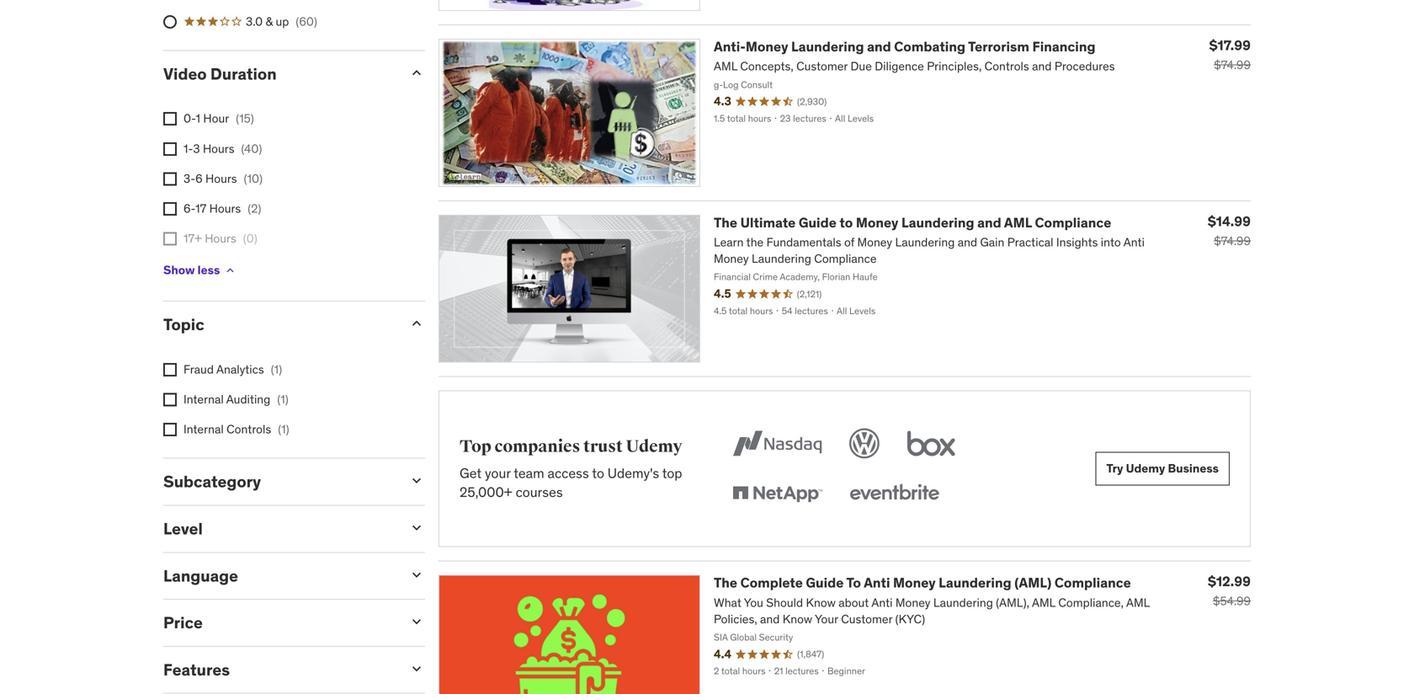 Task type: locate. For each thing, give the bounding box(es) containing it.
0 vertical spatial guide
[[799, 214, 837, 231]]

xsmall image for internal
[[163, 393, 177, 406]]

0 vertical spatial money
[[746, 38, 789, 55]]

udemy up top
[[626, 436, 683, 457]]

$17.99 $74.99
[[1210, 37, 1252, 72]]

1 horizontal spatial to
[[840, 214, 853, 231]]

2 the from the top
[[714, 574, 738, 591]]

xsmall image for fraud
[[163, 363, 177, 376]]

1 vertical spatial guide
[[806, 574, 844, 591]]

$74.99 for $14.99
[[1215, 233, 1252, 248]]

1-3 hours (40)
[[184, 141, 262, 156]]

top
[[663, 465, 683, 482]]

udemy
[[626, 436, 683, 457], [1127, 461, 1166, 476]]

(aml)
[[1015, 574, 1052, 591]]

try udemy business link
[[1096, 452, 1231, 486]]

0 vertical spatial the
[[714, 214, 738, 231]]

1 vertical spatial (1)
[[277, 392, 289, 407]]

the for the ultimate guide to money laundering and aml compliance
[[714, 214, 738, 231]]

anti-money laundering and combating terrorism financing
[[714, 38, 1096, 55]]

(1)
[[271, 362, 282, 377], [277, 392, 289, 407], [278, 422, 289, 437]]

nasdaq image
[[729, 425, 826, 462]]

the ultimate guide to money laundering and aml compliance
[[714, 214, 1112, 231]]

team
[[514, 465, 545, 482]]

4 small image from the top
[[408, 519, 425, 536]]

1 the from the top
[[714, 214, 738, 231]]

try udemy business
[[1107, 461, 1220, 476]]

1 vertical spatial udemy
[[1127, 461, 1166, 476]]

ultimate
[[741, 214, 796, 231]]

and
[[868, 38, 892, 55], [978, 214, 1002, 231]]

small image for subcategory
[[408, 472, 425, 489]]

2 xsmall image from the top
[[163, 172, 177, 186]]

show less button
[[163, 254, 237, 287]]

small image for price
[[408, 613, 425, 630]]

1 xsmall image from the top
[[163, 142, 177, 156]]

2 small image from the top
[[408, 660, 425, 677]]

2 vertical spatial (1)
[[278, 422, 289, 437]]

access
[[548, 465, 589, 482]]

0 horizontal spatial and
[[868, 38, 892, 55]]

xsmall image left 6-
[[163, 202, 177, 216]]

show less
[[163, 263, 220, 278]]

guide
[[799, 214, 837, 231], [806, 574, 844, 591]]

xsmall image left internal controls (1)
[[163, 423, 177, 436]]

0 vertical spatial $74.99
[[1215, 57, 1252, 72]]

udemy's
[[608, 465, 660, 482]]

compliance right aml
[[1036, 214, 1112, 231]]

compliance for the ultimate guide to money laundering and aml compliance
[[1036, 214, 1112, 231]]

duration
[[210, 63, 277, 84]]

language
[[163, 565, 238, 586]]

small image
[[408, 64, 425, 81], [408, 315, 425, 332], [408, 472, 425, 489], [408, 519, 425, 536], [408, 613, 425, 630]]

laundering
[[792, 38, 865, 55], [902, 214, 975, 231], [939, 574, 1012, 591]]

xsmall image
[[163, 112, 177, 126], [163, 202, 177, 216], [223, 264, 237, 277], [163, 363, 177, 376], [163, 393, 177, 406]]

less
[[198, 263, 220, 278]]

compliance
[[1036, 214, 1112, 231], [1055, 574, 1132, 591]]

2 $74.99 from the top
[[1215, 233, 1252, 248]]

0-
[[184, 111, 196, 126]]

trust
[[584, 436, 623, 457]]

udemy right the try
[[1127, 461, 1166, 476]]

the left the ultimate
[[714, 214, 738, 231]]

guide right the ultimate
[[799, 214, 837, 231]]

2 small image from the top
[[408, 315, 425, 332]]

1 vertical spatial and
[[978, 214, 1002, 231]]

0 vertical spatial (1)
[[271, 362, 282, 377]]

1 vertical spatial the
[[714, 574, 738, 591]]

video duration button
[[163, 63, 395, 84]]

the left complete
[[714, 574, 738, 591]]

$74.99
[[1215, 57, 1252, 72], [1215, 233, 1252, 248]]

the
[[714, 214, 738, 231], [714, 574, 738, 591]]

top companies trust udemy get your team access to udemy's top 25,000+ courses
[[460, 436, 683, 501]]

show
[[163, 263, 195, 278]]

1 vertical spatial internal
[[184, 422, 224, 437]]

internal down internal auditing (1)
[[184, 422, 224, 437]]

3.0 & up (60)
[[246, 14, 317, 29]]

(10)
[[244, 171, 263, 186]]

xsmall image left 17+
[[163, 232, 177, 246]]

3 small image from the top
[[408, 472, 425, 489]]

5 small image from the top
[[408, 613, 425, 630]]

0 vertical spatial small image
[[408, 566, 425, 583]]

netapp image
[[729, 476, 826, 513]]

get
[[460, 465, 482, 482]]

1 internal from the top
[[184, 392, 224, 407]]

your
[[485, 465, 511, 482]]

1 small image from the top
[[408, 566, 425, 583]]

guide for to
[[799, 214, 837, 231]]

xsmall image left 3-
[[163, 172, 177, 186]]

25,000+
[[460, 483, 513, 501]]

level button
[[163, 518, 395, 539]]

language button
[[163, 565, 395, 586]]

17+
[[184, 231, 202, 246]]

$74.99 inside $14.99 $74.99
[[1215, 233, 1252, 248]]

2 internal from the top
[[184, 422, 224, 437]]

$12.99 $54.99
[[1209, 573, 1252, 609]]

$54.99
[[1214, 593, 1252, 609]]

0 vertical spatial udemy
[[626, 436, 683, 457]]

1 vertical spatial small image
[[408, 660, 425, 677]]

$14.99
[[1209, 213, 1252, 230]]

$74.99 for $17.99
[[1215, 57, 1252, 72]]

(1) for internal auditing (1)
[[277, 392, 289, 407]]

1 $74.99 from the top
[[1215, 57, 1252, 72]]

4 xsmall image from the top
[[163, 423, 177, 436]]

small image for language
[[408, 566, 425, 583]]

small image
[[408, 566, 425, 583], [408, 660, 425, 677]]

$74.99 inside $17.99 $74.99
[[1215, 57, 1252, 72]]

1 vertical spatial to
[[592, 465, 605, 482]]

0 vertical spatial laundering
[[792, 38, 865, 55]]

to inside top companies trust udemy get your team access to udemy's top 25,000+ courses
[[592, 465, 605, 482]]

0 vertical spatial internal
[[184, 392, 224, 407]]

compliance right the (aml)
[[1055, 574, 1132, 591]]

financing
[[1033, 38, 1096, 55]]

try
[[1107, 461, 1124, 476]]

xsmall image left internal auditing (1)
[[163, 393, 177, 406]]

3.0
[[246, 14, 263, 29]]

combating
[[895, 38, 966, 55]]

hours right 6
[[206, 171, 237, 186]]

hours right 17
[[209, 201, 241, 216]]

1 horizontal spatial udemy
[[1127, 461, 1166, 476]]

analytics
[[216, 362, 264, 377]]

(40)
[[241, 141, 262, 156]]

(1) right auditing
[[277, 392, 289, 407]]

xsmall image left 1-
[[163, 142, 177, 156]]

price button
[[163, 612, 395, 633]]

xsmall image right less
[[223, 264, 237, 277]]

money
[[746, 38, 789, 55], [856, 214, 899, 231], [894, 574, 936, 591]]

(1) for fraud analytics (1)
[[271, 362, 282, 377]]

xsmall image
[[163, 142, 177, 156], [163, 172, 177, 186], [163, 232, 177, 246], [163, 423, 177, 436]]

1 vertical spatial $74.99
[[1215, 233, 1252, 248]]

0 vertical spatial compliance
[[1036, 214, 1112, 231]]

1 horizontal spatial and
[[978, 214, 1002, 231]]

and left combating
[[868, 38, 892, 55]]

to right the ultimate
[[840, 214, 853, 231]]

up
[[276, 14, 289, 29]]

&
[[266, 14, 273, 29]]

xsmall image left fraud
[[163, 363, 177, 376]]

volkswagen image
[[846, 425, 883, 462]]

(1) right controls
[[278, 422, 289, 437]]

0 horizontal spatial to
[[592, 465, 605, 482]]

1
[[196, 111, 200, 126]]

0 horizontal spatial udemy
[[626, 436, 683, 457]]

companies
[[495, 436, 581, 457]]

xsmall image for 0-
[[163, 112, 177, 126]]

hours right 3
[[203, 141, 235, 156]]

3 xsmall image from the top
[[163, 232, 177, 246]]

internal controls (1)
[[184, 422, 289, 437]]

(1) right analytics
[[271, 362, 282, 377]]

subcategory
[[163, 471, 261, 492]]

udemy inside top companies trust udemy get your team access to udemy's top 25,000+ courses
[[626, 436, 683, 457]]

6
[[196, 171, 203, 186]]

$74.99 down $14.99
[[1215, 233, 1252, 248]]

3-6 hours (10)
[[184, 171, 263, 186]]

xsmall image left 0-
[[163, 112, 177, 126]]

(60)
[[296, 14, 317, 29]]

to
[[840, 214, 853, 231], [592, 465, 605, 482]]

the complete guide to anti money laundering (aml) compliance link
[[714, 574, 1132, 591]]

1 small image from the top
[[408, 64, 425, 81]]

1 vertical spatial compliance
[[1055, 574, 1132, 591]]

xsmall image for internal
[[163, 423, 177, 436]]

(15)
[[236, 111, 254, 126]]

0 vertical spatial to
[[840, 214, 853, 231]]

and left aml
[[978, 214, 1002, 231]]

to down trust
[[592, 465, 605, 482]]

internal down fraud
[[184, 392, 224, 407]]

guide left to
[[806, 574, 844, 591]]

auditing
[[226, 392, 271, 407]]

$14.99 $74.99
[[1209, 213, 1252, 248]]

hours
[[203, 141, 235, 156], [206, 171, 237, 186], [209, 201, 241, 216], [205, 231, 237, 246]]

$74.99 down $17.99 at right top
[[1215, 57, 1252, 72]]



Task type: vqa. For each thing, say whether or not it's contained in the screenshot.
access
yes



Task type: describe. For each thing, give the bounding box(es) containing it.
(0)
[[243, 231, 258, 246]]

hours for 3-6 hours
[[206, 171, 237, 186]]

business
[[1169, 461, 1220, 476]]

1 vertical spatial money
[[856, 214, 899, 231]]

xsmall image for 3-
[[163, 172, 177, 186]]

6-
[[184, 201, 195, 216]]

the ultimate guide to money laundering and aml compliance link
[[714, 214, 1112, 231]]

the for the complete guide to anti money laundering (aml) compliance
[[714, 574, 738, 591]]

6-17 hours (2)
[[184, 201, 261, 216]]

anti-money laundering and combating terrorism financing link
[[714, 38, 1096, 55]]

$12.99
[[1209, 573, 1252, 590]]

top
[[460, 436, 492, 457]]

guide for to
[[806, 574, 844, 591]]

aml
[[1005, 214, 1033, 231]]

internal for internal auditing
[[184, 392, 224, 407]]

anti-
[[714, 38, 746, 55]]

xsmall image inside show less button
[[223, 264, 237, 277]]

xsmall image for 1-
[[163, 142, 177, 156]]

2 vertical spatial laundering
[[939, 574, 1012, 591]]

to
[[847, 574, 862, 591]]

small image for level
[[408, 519, 425, 536]]

1-
[[184, 141, 193, 156]]

1 vertical spatial laundering
[[902, 214, 975, 231]]

17+ hours (0)
[[184, 231, 258, 246]]

anti
[[864, 574, 891, 591]]

xsmall image for 17+
[[163, 232, 177, 246]]

price
[[163, 612, 203, 633]]

courses
[[516, 483, 563, 501]]

(1) for internal controls (1)
[[278, 422, 289, 437]]

small image for video duration
[[408, 64, 425, 81]]

compliance for the complete guide to anti money laundering (aml) compliance
[[1055, 574, 1132, 591]]

fraud
[[184, 362, 214, 377]]

complete
[[741, 574, 803, 591]]

box image
[[904, 425, 960, 462]]

3-
[[184, 171, 196, 186]]

terrorism
[[969, 38, 1030, 55]]

features
[[163, 659, 230, 680]]

hours for 1-3 hours
[[203, 141, 235, 156]]

the complete guide to anti money laundering (aml) compliance
[[714, 574, 1132, 591]]

video duration
[[163, 63, 277, 84]]

topic
[[163, 314, 204, 334]]

0 vertical spatial and
[[868, 38, 892, 55]]

small image for features
[[408, 660, 425, 677]]

hour
[[203, 111, 229, 126]]

subcategory button
[[163, 471, 395, 492]]

(2)
[[248, 201, 261, 216]]

2 vertical spatial money
[[894, 574, 936, 591]]

$17.99
[[1210, 37, 1252, 54]]

3
[[193, 141, 200, 156]]

hours right 17+
[[205, 231, 237, 246]]

topic button
[[163, 314, 395, 334]]

features button
[[163, 659, 395, 680]]

level
[[163, 518, 203, 539]]

0-1 hour (15)
[[184, 111, 254, 126]]

eventbrite image
[[846, 476, 943, 513]]

controls
[[227, 422, 271, 437]]

internal auditing (1)
[[184, 392, 289, 407]]

hours for 6-17 hours
[[209, 201, 241, 216]]

small image for topic
[[408, 315, 425, 332]]

fraud analytics (1)
[[184, 362, 282, 377]]

internal for internal controls
[[184, 422, 224, 437]]

17
[[195, 201, 207, 216]]

xsmall image for 6-
[[163, 202, 177, 216]]

video
[[163, 63, 207, 84]]



